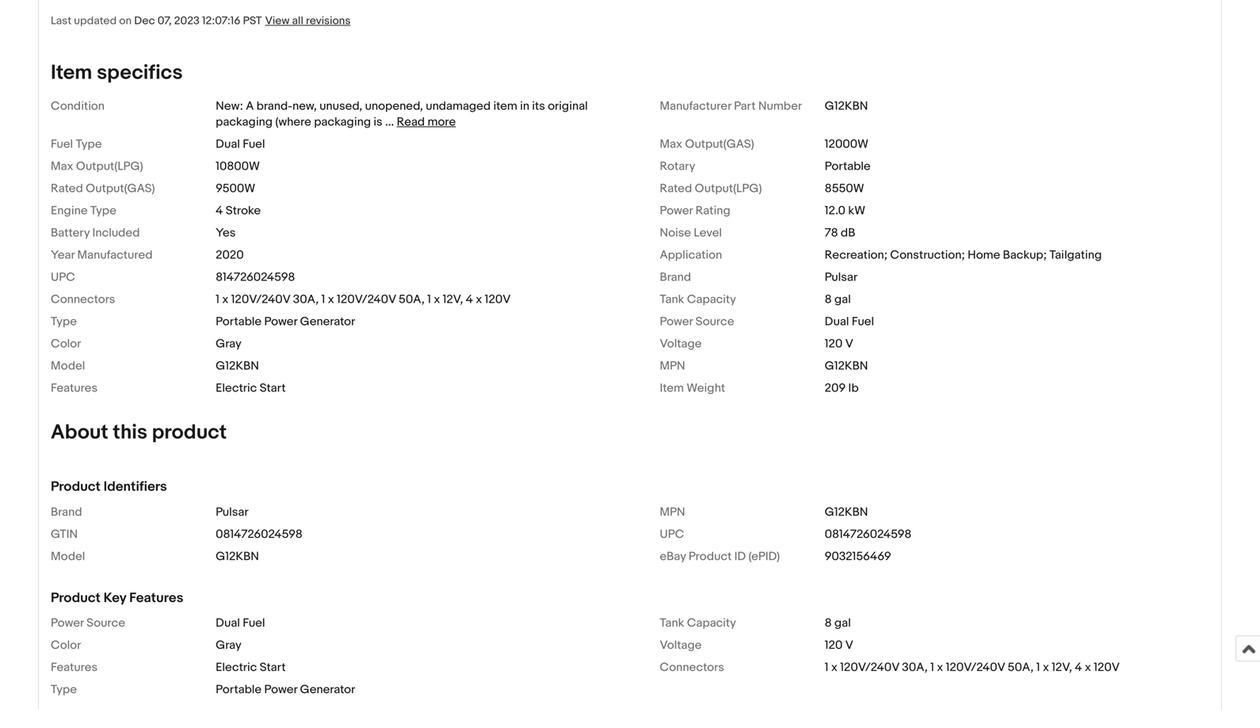 Task type: locate. For each thing, give the bounding box(es) containing it.
8 gal down 9032156469
[[825, 617, 852, 631]]

1 mpn from the top
[[660, 359, 686, 374]]

home
[[968, 248, 1001, 263]]

model up about
[[51, 359, 85, 374]]

0 vertical spatial source
[[696, 315, 735, 329]]

model
[[51, 359, 85, 374], [51, 550, 85, 564]]

1 0814726024598 from the left
[[216, 528, 303, 542]]

gal
[[835, 293, 852, 307], [835, 617, 852, 631]]

item up the condition
[[51, 61, 92, 85]]

1 vertical spatial 50a,
[[1008, 661, 1034, 675]]

rated down rotary
[[660, 182, 693, 196]]

capacity for dual fuel
[[687, 617, 737, 631]]

1 vertical spatial power source
[[51, 617, 125, 631]]

tank capacity for 1 x 120v/240v 30a, 1 x 120v/240v 50a, 1 x 12v, 4 x 120v
[[660, 293, 737, 307]]

0 vertical spatial model
[[51, 359, 85, 374]]

tank down ebay
[[660, 617, 685, 631]]

0 vertical spatial 8
[[825, 293, 832, 307]]

fuel
[[51, 137, 73, 152], [243, 137, 265, 152], [852, 315, 875, 329], [243, 617, 265, 631]]

1 horizontal spatial packaging
[[314, 115, 371, 129]]

g12kbn
[[825, 99, 869, 114], [216, 359, 259, 374], [825, 359, 869, 374], [825, 505, 869, 520], [216, 550, 259, 564]]

1 horizontal spatial rated
[[660, 182, 693, 196]]

1 horizontal spatial max
[[660, 137, 683, 152]]

0 horizontal spatial 0814726024598
[[216, 528, 303, 542]]

1 vertical spatial model
[[51, 550, 85, 564]]

power source
[[660, 315, 735, 329], [51, 617, 125, 631]]

0 vertical spatial dual fuel
[[216, 137, 265, 152]]

upc for 0814726024598
[[660, 528, 685, 542]]

1 horizontal spatial 0814726024598
[[825, 528, 912, 542]]

capacity down application
[[687, 293, 737, 307]]

1 8 gal from the top
[[825, 293, 852, 307]]

0 vertical spatial 12v,
[[443, 293, 463, 307]]

power
[[660, 204, 693, 218], [264, 315, 297, 329], [660, 315, 693, 329], [51, 617, 84, 631], [264, 683, 297, 698]]

2 gal from the top
[[835, 617, 852, 631]]

more
[[428, 115, 456, 129]]

output(lpg)
[[76, 160, 143, 174], [695, 182, 762, 196]]

1 vertical spatial dual
[[825, 315, 850, 329]]

1 horizontal spatial 120v
[[1095, 661, 1121, 675]]

undamaged
[[426, 99, 491, 114]]

product up the gtin
[[51, 479, 101, 496]]

2 vertical spatial dual
[[216, 617, 240, 631]]

0 horizontal spatial output(lpg)
[[76, 160, 143, 174]]

packaging down 'unused,'
[[314, 115, 371, 129]]

electric start for item weight
[[216, 382, 286, 396]]

1 generator from the top
[[300, 315, 355, 329]]

2 tank from the top
[[660, 617, 685, 631]]

electric
[[216, 382, 257, 396], [216, 661, 257, 675]]

1 vertical spatial dual fuel
[[825, 315, 875, 329]]

dual fuel for max output(gas)
[[216, 137, 265, 152]]

1 vertical spatial voltage
[[660, 639, 702, 653]]

8550w
[[825, 182, 865, 196]]

stroke
[[226, 204, 261, 218]]

tank down application
[[660, 293, 685, 307]]

product left key
[[51, 590, 101, 607]]

0 vertical spatial max
[[660, 137, 683, 152]]

1 electric start from the top
[[216, 382, 286, 396]]

1 tank from the top
[[660, 293, 685, 307]]

product left id
[[689, 550, 732, 564]]

source up weight
[[696, 315, 735, 329]]

1 vertical spatial output(lpg)
[[695, 182, 762, 196]]

portable
[[825, 160, 871, 174], [216, 315, 262, 329], [216, 683, 262, 698]]

recreation;
[[825, 248, 888, 263]]

0 horizontal spatial upc
[[51, 271, 75, 285]]

recreation; construction; home backup; tailgating
[[825, 248, 1103, 263]]

2 120 from the top
[[825, 639, 843, 653]]

0 vertical spatial 120v
[[485, 293, 511, 307]]

0 vertical spatial upc
[[51, 271, 75, 285]]

2 vertical spatial dual fuel
[[216, 617, 265, 631]]

brand up the gtin
[[51, 505, 82, 520]]

backup;
[[1004, 248, 1048, 263]]

1 vertical spatial v
[[846, 639, 854, 653]]

2 0814726024598 from the left
[[825, 528, 912, 542]]

electric start
[[216, 382, 286, 396], [216, 661, 286, 675]]

0 vertical spatial 30a,
[[293, 293, 319, 307]]

output(lpg) up rated output(gas) on the top of page
[[76, 160, 143, 174]]

0 vertical spatial electric start
[[216, 382, 286, 396]]

0 vertical spatial item
[[51, 61, 92, 85]]

start for item weight
[[260, 382, 286, 396]]

id
[[735, 550, 746, 564]]

120v/240v
[[231, 293, 290, 307], [337, 293, 396, 307], [841, 661, 900, 675], [947, 661, 1006, 675]]

2 packaging from the left
[[314, 115, 371, 129]]

0 horizontal spatial power source
[[51, 617, 125, 631]]

1 vertical spatial connectors
[[660, 661, 725, 675]]

rated for rated output(gas)
[[51, 182, 83, 196]]

2 8 gal from the top
[[825, 617, 852, 631]]

1 vertical spatial upc
[[660, 528, 685, 542]]

2 voltage from the top
[[660, 639, 702, 653]]

rated up the engine
[[51, 182, 83, 196]]

rated output(gas)
[[51, 182, 155, 196]]

1 horizontal spatial power source
[[660, 315, 735, 329]]

0 vertical spatial tank capacity
[[660, 293, 737, 307]]

dual
[[216, 137, 240, 152], [825, 315, 850, 329], [216, 617, 240, 631]]

1 vertical spatial generator
[[300, 683, 355, 698]]

1 vertical spatial features
[[129, 590, 184, 607]]

2 tank capacity from the top
[[660, 617, 737, 631]]

1 tank capacity from the top
[[660, 293, 737, 307]]

4 stroke
[[216, 204, 261, 218]]

last
[[51, 14, 72, 28]]

120
[[825, 337, 843, 351], [825, 639, 843, 653]]

2 vertical spatial product
[[51, 590, 101, 607]]

1 vertical spatial 30a,
[[903, 661, 928, 675]]

tank capacity down the ebay product id (epid)
[[660, 617, 737, 631]]

capacity down the ebay product id (epid)
[[687, 617, 737, 631]]

upc up ebay
[[660, 528, 685, 542]]

0 vertical spatial product
[[51, 479, 101, 496]]

1 horizontal spatial source
[[696, 315, 735, 329]]

output(gas) for rated output(gas)
[[86, 182, 155, 196]]

g12kbn for model
[[825, 359, 869, 374]]

0 vertical spatial 120 v
[[825, 337, 854, 351]]

engine type
[[51, 204, 117, 218]]

1 capacity from the top
[[687, 293, 737, 307]]

1 vertical spatial 120
[[825, 639, 843, 653]]

0 vertical spatial tank
[[660, 293, 685, 307]]

1 horizontal spatial output(lpg)
[[695, 182, 762, 196]]

1 horizontal spatial 30a,
[[903, 661, 928, 675]]

8 gal for 1 x 120v/240v 30a, 1 x 120v/240v 50a, 1 x 12v, 4 x 120v
[[825, 293, 852, 307]]

features
[[51, 382, 98, 396], [129, 590, 184, 607], [51, 661, 98, 675]]

1 vertical spatial 12v,
[[1052, 661, 1073, 675]]

0 horizontal spatial 1 x 120v/240v 30a, 1 x 120v/240v 50a, 1 x 12v, 4 x 120v
[[216, 293, 511, 307]]

max up rotary
[[660, 137, 683, 152]]

packaging down a on the left top of the page
[[216, 115, 273, 129]]

8 gal down recreation;
[[825, 293, 852, 307]]

1 vertical spatial 1 x 120v/240v 30a, 1 x 120v/240v 50a, 1 x 12v, 4 x 120v
[[825, 661, 1121, 675]]

1 horizontal spatial brand
[[660, 271, 692, 285]]

dual for tank capacity
[[216, 617, 240, 631]]

model for ebay product id (epid)
[[51, 550, 85, 564]]

1 electric from the top
[[216, 382, 257, 396]]

mpn for g12kbn
[[660, 359, 686, 374]]

item left weight
[[660, 382, 684, 396]]

1 vertical spatial gal
[[835, 617, 852, 631]]

0 vertical spatial 120
[[825, 337, 843, 351]]

start for connectors
[[260, 661, 286, 675]]

level
[[694, 226, 722, 240]]

1 horizontal spatial output(gas)
[[685, 137, 755, 152]]

1 vertical spatial 8 gal
[[825, 617, 852, 631]]

1 vertical spatial 8
[[825, 617, 832, 631]]

0 vertical spatial voltage
[[660, 337, 702, 351]]

0 vertical spatial 8 gal
[[825, 293, 852, 307]]

1 vertical spatial brand
[[51, 505, 82, 520]]

max
[[660, 137, 683, 152], [51, 160, 73, 174]]

capacity for 1 x 120v/240v 30a, 1 x 120v/240v 50a, 1 x 12v, 4 x 120v
[[687, 293, 737, 307]]

dual fuel for tank capacity
[[216, 617, 265, 631]]

2 electric start from the top
[[216, 661, 286, 675]]

1 vertical spatial 120v
[[1095, 661, 1121, 675]]

construction;
[[891, 248, 966, 263]]

0 horizontal spatial 4
[[216, 204, 223, 218]]

8
[[825, 293, 832, 307], [825, 617, 832, 631]]

0 horizontal spatial rated
[[51, 182, 83, 196]]

0814726024598
[[216, 528, 303, 542], [825, 528, 912, 542]]

is
[[374, 115, 383, 129]]

0 vertical spatial output(lpg)
[[76, 160, 143, 174]]

rating
[[696, 204, 731, 218]]

model down the gtin
[[51, 550, 85, 564]]

1 gal from the top
[[835, 293, 852, 307]]

generator
[[300, 315, 355, 329], [300, 683, 355, 698]]

1 model from the top
[[51, 359, 85, 374]]

gal down recreation;
[[835, 293, 852, 307]]

brand down application
[[660, 271, 692, 285]]

0 vertical spatial color
[[51, 337, 81, 351]]

product for product key features
[[51, 590, 101, 607]]

0 vertical spatial v
[[846, 337, 854, 351]]

120 v
[[825, 337, 854, 351], [825, 639, 854, 653]]

1 start from the top
[[260, 382, 286, 396]]

0 vertical spatial mpn
[[660, 359, 686, 374]]

1 v from the top
[[846, 337, 854, 351]]

tank
[[660, 293, 685, 307], [660, 617, 685, 631]]

upc down year
[[51, 271, 75, 285]]

voltage
[[660, 337, 702, 351], [660, 639, 702, 653]]

pst
[[243, 14, 262, 28]]

item for item weight
[[660, 382, 684, 396]]

2 mpn from the top
[[660, 505, 686, 520]]

1 vertical spatial tank capacity
[[660, 617, 737, 631]]

view all revisions link
[[262, 14, 351, 28]]

1 vertical spatial electric
[[216, 661, 257, 675]]

item
[[51, 61, 92, 85], [660, 382, 684, 396]]

x
[[222, 293, 229, 307], [328, 293, 334, 307], [434, 293, 440, 307], [476, 293, 482, 307], [832, 661, 838, 675], [938, 661, 944, 675], [1044, 661, 1050, 675], [1086, 661, 1092, 675]]

1 color from the top
[[51, 337, 81, 351]]

0 horizontal spatial output(gas)
[[86, 182, 155, 196]]

product
[[51, 479, 101, 496], [689, 550, 732, 564], [51, 590, 101, 607]]

output(gas)
[[685, 137, 755, 152], [86, 182, 155, 196]]

source down key
[[86, 617, 125, 631]]

tank for 1 x 120v/240v 30a, 1 x 120v/240v 50a, 1 x 12v, 4 x 120v
[[660, 293, 685, 307]]

1 rated from the left
[[51, 182, 83, 196]]

1 horizontal spatial item
[[660, 382, 684, 396]]

power rating
[[660, 204, 731, 218]]

dual for max output(gas)
[[216, 137, 240, 152]]

power source down key
[[51, 617, 125, 631]]

2 horizontal spatial 4
[[1076, 661, 1083, 675]]

0 vertical spatial capacity
[[687, 293, 737, 307]]

read
[[397, 115, 425, 129]]

output(gas) down manufacturer part number
[[685, 137, 755, 152]]

(where
[[275, 115, 312, 129]]

start
[[260, 382, 286, 396], [260, 661, 286, 675]]

8 gal
[[825, 293, 852, 307], [825, 617, 852, 631]]

connectors
[[51, 293, 115, 307], [660, 661, 725, 675]]

gal down 9032156469
[[835, 617, 852, 631]]

0 vertical spatial electric
[[216, 382, 257, 396]]

07,
[[158, 14, 172, 28]]

0 vertical spatial start
[[260, 382, 286, 396]]

2 rated from the left
[[660, 182, 693, 196]]

0 horizontal spatial pulsar
[[216, 505, 249, 520]]

1 vertical spatial start
[[260, 661, 286, 675]]

8 for dual fuel
[[825, 617, 832, 631]]

mpn up item weight
[[660, 359, 686, 374]]

max down the 'fuel type'
[[51, 160, 73, 174]]

2 vertical spatial features
[[51, 661, 98, 675]]

features for item weight
[[51, 382, 98, 396]]

1 vertical spatial tank
[[660, 617, 685, 631]]

1 vertical spatial output(gas)
[[86, 182, 155, 196]]

1 vertical spatial 120 v
[[825, 639, 854, 653]]

1 8 from the top
[[825, 293, 832, 307]]

output(gas) down max output(lpg)
[[86, 182, 155, 196]]

8 down 9032156469
[[825, 617, 832, 631]]

2 model from the top
[[51, 550, 85, 564]]

209
[[825, 382, 846, 396]]

mpn for pulsar
[[660, 505, 686, 520]]

2 capacity from the top
[[687, 617, 737, 631]]

8 for 1 x 120v/240v 30a, 1 x 120v/240v 50a, 1 x 12v, 4 x 120v
[[825, 293, 832, 307]]

output(lpg) for max output(lpg)
[[76, 160, 143, 174]]

about
[[51, 421, 108, 445]]

0 horizontal spatial max
[[51, 160, 73, 174]]

1 vertical spatial max
[[51, 160, 73, 174]]

part
[[734, 99, 756, 114]]

mpn up ebay
[[660, 505, 686, 520]]

1 vertical spatial electric start
[[216, 661, 286, 675]]

in
[[520, 99, 530, 114]]

0 vertical spatial dual
[[216, 137, 240, 152]]

2 vertical spatial 4
[[1076, 661, 1083, 675]]

2 start from the top
[[260, 661, 286, 675]]

0 vertical spatial generator
[[300, 315, 355, 329]]

1 vertical spatial 4
[[466, 293, 473, 307]]

upc
[[51, 271, 75, 285], [660, 528, 685, 542]]

30a,
[[293, 293, 319, 307], [903, 661, 928, 675]]

item for item specifics
[[51, 61, 92, 85]]

8 down recreation;
[[825, 293, 832, 307]]

1 vertical spatial color
[[51, 639, 81, 653]]

manufactured
[[77, 248, 153, 263]]

item weight
[[660, 382, 726, 396]]

1 vertical spatial product
[[689, 550, 732, 564]]

2 8 from the top
[[825, 617, 832, 631]]

power source up item weight
[[660, 315, 735, 329]]

1 120 v from the top
[[825, 337, 854, 351]]

product
[[152, 421, 227, 445]]

output(lpg) up rating
[[695, 182, 762, 196]]

its
[[532, 99, 546, 114]]

1 vertical spatial item
[[660, 382, 684, 396]]

2 electric from the top
[[216, 661, 257, 675]]

0 vertical spatial features
[[51, 382, 98, 396]]

tank capacity
[[660, 293, 737, 307], [660, 617, 737, 631]]

tank capacity down application
[[660, 293, 737, 307]]



Task type: vqa. For each thing, say whether or not it's contained in the screenshot.


Task type: describe. For each thing, give the bounding box(es) containing it.
1 packaging from the left
[[216, 115, 273, 129]]

item
[[494, 99, 518, 114]]

g12kbn for brand
[[825, 505, 869, 520]]

0 vertical spatial portable
[[825, 160, 871, 174]]

1 portable power generator from the top
[[216, 315, 355, 329]]

application
[[660, 248, 723, 263]]

max output(gas)
[[660, 137, 755, 152]]

electric start for connectors
[[216, 661, 286, 675]]

1 horizontal spatial 50a,
[[1008, 661, 1034, 675]]

new:
[[216, 99, 243, 114]]

revisions
[[306, 14, 351, 28]]

engine
[[51, 204, 88, 218]]

0 horizontal spatial brand
[[51, 505, 82, 520]]

9032156469
[[825, 550, 892, 564]]

tailgating
[[1050, 248, 1103, 263]]

features for connectors
[[51, 661, 98, 675]]

upc for 814726024598
[[51, 271, 75, 285]]

rated output(lpg)
[[660, 182, 762, 196]]

0 horizontal spatial 12v,
[[443, 293, 463, 307]]

dec
[[134, 14, 155, 28]]

209 lb
[[825, 382, 859, 396]]

2 gray from the top
[[216, 639, 242, 653]]

10800w
[[216, 160, 260, 174]]

1 120 from the top
[[825, 337, 843, 351]]

item specifics
[[51, 61, 183, 85]]

condition
[[51, 99, 105, 114]]

brand-
[[257, 99, 293, 114]]

noise
[[660, 226, 692, 240]]

updated
[[74, 14, 117, 28]]

max for max output(gas)
[[660, 137, 683, 152]]

gtin
[[51, 528, 78, 542]]

all
[[292, 14, 304, 28]]

12.0 kw
[[825, 204, 866, 218]]

key
[[104, 590, 126, 607]]

2023
[[174, 14, 200, 28]]

0 horizontal spatial 30a,
[[293, 293, 319, 307]]

gal for 1 x 120v/240v 30a, 1 x 120v/240v 50a, 1 x 12v, 4 x 120v
[[835, 293, 852, 307]]

0814726024598 for gtin
[[216, 528, 303, 542]]

kw
[[849, 204, 866, 218]]

year manufactured
[[51, 248, 153, 263]]

battery
[[51, 226, 90, 240]]

0 vertical spatial 50a,
[[399, 293, 425, 307]]

1 horizontal spatial pulsar
[[825, 271, 858, 285]]

year
[[51, 248, 75, 263]]

product for product identifiers
[[51, 479, 101, 496]]

electric for item weight
[[216, 382, 257, 396]]

specifics
[[97, 61, 183, 85]]

2 generator from the top
[[300, 683, 355, 698]]

0 vertical spatial power source
[[660, 315, 735, 329]]

2 vertical spatial portable
[[216, 683, 262, 698]]

noise level
[[660, 226, 722, 240]]

12.0
[[825, 204, 846, 218]]

product identifiers
[[51, 479, 167, 496]]

1 horizontal spatial 1 x 120v/240v 30a, 1 x 120v/240v 50a, 1 x 12v, 4 x 120v
[[825, 661, 1121, 675]]

db
[[841, 226, 856, 240]]

1 gray from the top
[[216, 337, 242, 351]]

manufacturer
[[660, 99, 732, 114]]

0 vertical spatial brand
[[660, 271, 692, 285]]

weight
[[687, 382, 726, 396]]

output(gas) for max output(gas)
[[685, 137, 755, 152]]

0 vertical spatial connectors
[[51, 293, 115, 307]]

about this product
[[51, 421, 227, 445]]

identifiers
[[104, 479, 167, 496]]

78 db
[[825, 226, 856, 240]]

1 vertical spatial pulsar
[[216, 505, 249, 520]]

1 voltage from the top
[[660, 337, 702, 351]]

new,
[[293, 99, 317, 114]]

(epid)
[[749, 550, 781, 564]]

...
[[385, 115, 394, 129]]

electric for connectors
[[216, 661, 257, 675]]

9500w
[[216, 182, 255, 196]]

78
[[825, 226, 839, 240]]

max output(lpg)
[[51, 160, 143, 174]]

a
[[246, 99, 254, 114]]

manufacturer part number
[[660, 99, 803, 114]]

2 120 v from the top
[[825, 639, 854, 653]]

1 vertical spatial portable
[[216, 315, 262, 329]]

battery included
[[51, 226, 140, 240]]

2 v from the top
[[846, 639, 854, 653]]

12:07:16
[[202, 14, 241, 28]]

lb
[[849, 382, 859, 396]]

814726024598
[[216, 271, 295, 285]]

original
[[548, 99, 588, 114]]

g12kbn for condition
[[825, 99, 869, 114]]

tank capacity for dual fuel
[[660, 617, 737, 631]]

ebay
[[660, 550, 686, 564]]

1 horizontal spatial 12v,
[[1052, 661, 1073, 675]]

8 gal for dual fuel
[[825, 617, 852, 631]]

gal for dual fuel
[[835, 617, 852, 631]]

read more
[[397, 115, 456, 129]]

on
[[119, 14, 132, 28]]

new: a brand-new, unused, unopened, undamaged item in its original packaging (where packaging is ...
[[216, 99, 588, 129]]

rated for rated output(lpg)
[[660, 182, 693, 196]]

0814726024598 for upc
[[825, 528, 912, 542]]

2 color from the top
[[51, 639, 81, 653]]

ebay product id (epid)
[[660, 550, 781, 564]]

2 portable power generator from the top
[[216, 683, 355, 698]]

0 vertical spatial 1 x 120v/240v 30a, 1 x 120v/240v 50a, 1 x 12v, 4 x 120v
[[216, 293, 511, 307]]

rotary
[[660, 160, 696, 174]]

read more button
[[397, 115, 456, 129]]

model for mpn
[[51, 359, 85, 374]]

0 horizontal spatial 120v
[[485, 293, 511, 307]]

max for max output(lpg)
[[51, 160, 73, 174]]

1 horizontal spatial connectors
[[660, 661, 725, 675]]

output(lpg) for rated output(lpg)
[[695, 182, 762, 196]]

yes
[[216, 226, 236, 240]]

number
[[759, 99, 803, 114]]

2020
[[216, 248, 244, 263]]

unused,
[[320, 99, 363, 114]]

12000w
[[825, 137, 869, 152]]

tank for dual fuel
[[660, 617, 685, 631]]

fuel type
[[51, 137, 102, 152]]

unopened,
[[365, 99, 423, 114]]

view
[[265, 14, 290, 28]]

0 horizontal spatial source
[[86, 617, 125, 631]]

this
[[113, 421, 147, 445]]

last updated on dec 07, 2023 12:07:16 pst view all revisions
[[51, 14, 351, 28]]

included
[[92, 226, 140, 240]]

product key features
[[51, 590, 184, 607]]



